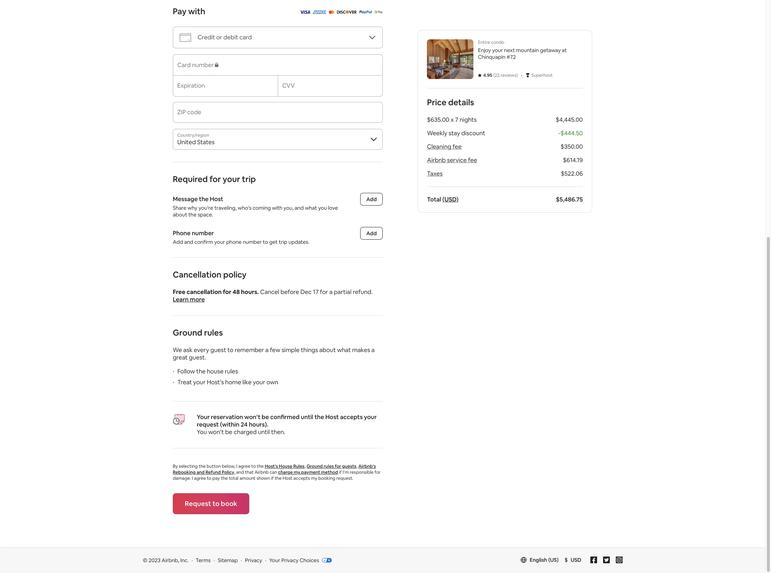 Task type: locate. For each thing, give the bounding box(es) containing it.
agree up amount at the bottom of page
[[238, 464, 250, 470]]

your right privacy link
[[269, 557, 280, 564]]

agree left pay
[[194, 476, 206, 482]]

usd
[[571, 557, 581, 564]]

for
[[210, 174, 221, 184], [223, 288, 231, 296], [320, 288, 328, 296], [335, 464, 341, 470], [375, 470, 381, 476]]

policy
[[223, 269, 246, 280]]

for left i'm
[[335, 464, 341, 470]]

accepts inside your reservation won't be confirmed until the host accepts your request (within 24 hours). you won't be charged until then.
[[340, 413, 363, 421]]

you
[[318, 205, 327, 211]]

1 horizontal spatial your
[[269, 557, 280, 564]]

hours.
[[241, 288, 259, 296]]

about
[[173, 211, 187, 218], [319, 346, 336, 354]]

accepts
[[340, 413, 363, 421], [293, 476, 310, 482]]

1 horizontal spatial airbnb
[[427, 156, 446, 164]]

and left that
[[236, 470, 244, 476]]

what left the "you"
[[305, 205, 317, 211]]

until
[[301, 413, 313, 421], [258, 428, 270, 436]]

0 horizontal spatial won't
[[208, 428, 224, 436]]

0 vertical spatial rules
[[204, 328, 223, 338]]

airbnb's rebooking and refund policy
[[173, 464, 376, 476]]

trip inside phone number add and confirm your phone number to get trip updates.
[[279, 239, 287, 246]]

1 horizontal spatial be
[[262, 413, 269, 421]]

house
[[279, 464, 292, 470]]

0 vertical spatial add
[[366, 196, 377, 203]]

1 vertical spatial what
[[337, 346, 351, 354]]

by
[[173, 464, 178, 470]]

i inside if i'm responsible for damage. i agree to pay the total amount shown if the host accepts my booking request.
[[192, 476, 193, 482]]

host's house rules button
[[265, 464, 305, 470]]

1 horizontal spatial trip
[[279, 239, 287, 246]]

pay
[[173, 6, 186, 16]]

won't right you
[[208, 428, 224, 436]]

next
[[504, 47, 515, 54]]

united
[[177, 138, 196, 146]]

request to book
[[185, 500, 237, 508]]

responsible
[[350, 470, 374, 476]]

host
[[210, 195, 223, 203], [325, 413, 339, 421], [283, 476, 292, 482]]

i right damage.
[[192, 476, 193, 482]]

0 vertical spatial accepts
[[340, 413, 363, 421]]

1 vertical spatial fee
[[468, 156, 477, 164]]

i
[[236, 464, 237, 470], [192, 476, 193, 482]]

rebooking
[[173, 470, 196, 476]]

agree inside if i'm responsible for damage. i agree to pay the total amount shown if the host accepts my booking request.
[[194, 476, 206, 482]]

charge my payment method button
[[278, 470, 338, 476]]

paypal image
[[359, 8, 372, 16], [359, 10, 372, 14]]

0 vertical spatial your
[[197, 413, 210, 421]]

with right pay
[[188, 6, 205, 16]]

1 horizontal spatial a
[[329, 288, 333, 296]]

0 horizontal spatial what
[[305, 205, 317, 211]]

0 horizontal spatial host
[[210, 195, 223, 203]]

i right the 'below,'
[[236, 464, 237, 470]]

ground up ask at the bottom left of page
[[173, 328, 202, 338]]

0 vertical spatial ground
[[173, 328, 202, 338]]

your privacy choices
[[269, 557, 319, 564]]

my
[[294, 470, 300, 476], [311, 476, 317, 482]]

discover card image
[[336, 8, 357, 16], [336, 10, 357, 14]]

google pay image
[[374, 8, 383, 16], [374, 10, 383, 14]]

0 horizontal spatial fee
[[453, 143, 462, 151]]

discover card image right mastercard icon
[[336, 8, 357, 16]]

2 vertical spatial host
[[283, 476, 292, 482]]

won't up charged
[[244, 413, 260, 421]]

credit or debit card
[[198, 33, 252, 41]]

1 privacy from the left
[[245, 557, 262, 564]]

cancel
[[260, 288, 279, 296]]

0 vertical spatial fee
[[453, 143, 462, 151]]

1 vertical spatial be
[[225, 428, 232, 436]]

0 vertical spatial airbnb
[[427, 156, 446, 164]]

0 horizontal spatial agree
[[194, 476, 206, 482]]

0 horizontal spatial accepts
[[293, 476, 310, 482]]

privacy right sitemap link
[[245, 557, 262, 564]]

x
[[451, 116, 454, 124]]

discount
[[461, 129, 485, 137]]

for inside if i'm responsible for damage. i agree to pay the total amount shown if the host accepts my booking request.
[[375, 470, 381, 476]]

2 horizontal spatial ,
[[356, 464, 357, 470]]

you
[[197, 428, 207, 436]]

a left partial on the left bottom of the page
[[329, 288, 333, 296]]

with left you,
[[272, 205, 282, 211]]

rules
[[293, 464, 305, 470]]

to inside we ask every guest to remember a few simple things about what makes a great guest.
[[227, 346, 233, 354]]

for right "responsible"
[[375, 470, 381, 476]]

1 vertical spatial with
[[272, 205, 282, 211]]

about left why on the left of the page
[[173, 211, 187, 218]]

1 vertical spatial rules
[[225, 368, 238, 376]]

a right 'makes'
[[371, 346, 375, 354]]

number right phone
[[243, 239, 262, 246]]

1 horizontal spatial with
[[272, 205, 282, 211]]

required for your trip
[[173, 174, 256, 184]]

to inside if i'm responsible for damage. i agree to pay the total amount shown if the host accepts my booking request.
[[207, 476, 211, 482]]

1 vertical spatial trip
[[279, 239, 287, 246]]

$350.00
[[561, 143, 583, 151]]

0 vertical spatial add button
[[360, 193, 383, 206]]

0 vertical spatial about
[[173, 211, 187, 218]]

$635.00
[[427, 116, 449, 124]]

, left amount at the bottom of page
[[234, 470, 235, 476]]

2 vertical spatial rules
[[324, 464, 334, 470]]

add button
[[360, 193, 383, 206], [360, 227, 383, 240]]

1 vertical spatial accepts
[[293, 476, 310, 482]]

my inside if i'm responsible for damage. i agree to pay the total amount shown if the host accepts my booking request.
[[311, 476, 317, 482]]

to right guest at the left of the page
[[227, 346, 233, 354]]

mastercard image
[[329, 10, 334, 14]]

if left i'm
[[339, 470, 342, 476]]

enjoy
[[478, 47, 491, 54]]

be down reservation on the bottom of page
[[225, 428, 232, 436]]

until right confirmed
[[301, 413, 313, 421]]

guest
[[210, 346, 226, 354]]

trip up message the host share why you're traveling, who's coming with you, and what you love about the space.
[[242, 174, 256, 184]]

what left 'makes'
[[337, 346, 351, 354]]

i for below,
[[236, 464, 237, 470]]

0 vertical spatial agree
[[238, 464, 250, 470]]

, left airbnb's
[[356, 464, 357, 470]]

ground right rules
[[307, 464, 323, 470]]

traveling,
[[214, 205, 237, 211]]

few
[[270, 346, 280, 354]]

1 horizontal spatial ground
[[307, 464, 323, 470]]

cancellation policy
[[173, 269, 246, 280]]

add for phone number
[[366, 230, 377, 237]]

$444.50
[[560, 129, 583, 137]]

2 horizontal spatial host
[[325, 413, 339, 421]]

terms
[[196, 557, 211, 564]]

coming
[[253, 205, 271, 211]]

your inside your reservation won't be confirmed until the host accepts your request (within 24 hours). you won't be charged until then.
[[197, 413, 210, 421]]

0 horizontal spatial privacy
[[245, 557, 262, 564]]

and
[[295, 205, 304, 211], [184, 239, 193, 246], [197, 470, 205, 476], [236, 470, 244, 476]]

fee right the service
[[468, 156, 477, 164]]

2 american express card image from the top
[[312, 10, 326, 14]]

1 vertical spatial add
[[366, 230, 377, 237]]

visa card image left mastercard icon
[[299, 8, 310, 16]]

rules up guest at the left of the page
[[204, 328, 223, 338]]

guest.
[[189, 354, 206, 362]]

and down phone
[[184, 239, 193, 246]]

if right shown
[[271, 476, 274, 482]]

to left get
[[263, 239, 268, 246]]

ground rules
[[173, 328, 223, 338]]

cancellation
[[173, 269, 221, 280]]

be left confirmed
[[262, 413, 269, 421]]

about inside message the host share why you're traveling, who's coming with you, and what you love about the space.
[[173, 211, 187, 218]]

1 horizontal spatial my
[[311, 476, 317, 482]]

with
[[188, 6, 205, 16], [272, 205, 282, 211]]

1 horizontal spatial ,
[[305, 464, 306, 470]]

ground
[[173, 328, 202, 338], [307, 464, 323, 470]]

to up amount at the bottom of page
[[251, 464, 256, 470]]

1 horizontal spatial privacy
[[281, 557, 298, 564]]

7
[[455, 116, 458, 124]]

$5,486.75
[[556, 196, 583, 204]]

#72
[[507, 54, 516, 60]]

and right you,
[[295, 205, 304, 211]]

until left then.
[[258, 428, 270, 436]]

1 vertical spatial add button
[[360, 227, 383, 240]]

1 discover card image from the top
[[336, 8, 357, 16]]

1 vertical spatial number
[[243, 239, 262, 246]]

about right things
[[319, 346, 336, 354]]

, right house at left
[[305, 464, 306, 470]]

2 add button from the top
[[360, 227, 383, 240]]

1 horizontal spatial i
[[236, 464, 237, 470]]

0 vertical spatial i
[[236, 464, 237, 470]]

american express card image left mastercard image
[[312, 10, 326, 14]]

host's
[[265, 464, 278, 470]]

0 vertical spatial number
[[192, 229, 214, 237]]

what
[[305, 205, 317, 211], [337, 346, 351, 354]]

0 horizontal spatial your
[[197, 413, 210, 421]]

airbnb up taxes
[[427, 156, 446, 164]]

0 vertical spatial won't
[[244, 413, 260, 421]]

my left booking
[[311, 476, 317, 482]]

2 paypal image from the top
[[359, 10, 372, 14]]

host's
[[207, 379, 224, 386]]

like
[[242, 379, 252, 386]]

a left few at the left of the page
[[265, 346, 269, 354]]

number up confirm
[[192, 229, 214, 237]]

1 horizontal spatial fee
[[468, 156, 477, 164]]

1 vertical spatial agree
[[194, 476, 206, 482]]

1 horizontal spatial what
[[337, 346, 351, 354]]

policy
[[222, 470, 234, 476]]

american express card image
[[312, 8, 326, 16], [312, 10, 326, 14]]

follow
[[177, 368, 195, 376]]

·
[[192, 557, 193, 564]]

with inside message the host share why you're traveling, who's coming with you, and what you love about the space.
[[272, 205, 282, 211]]

1 add button from the top
[[360, 193, 383, 206]]

great
[[173, 354, 188, 362]]

your for your privacy choices
[[269, 557, 280, 564]]

1 vertical spatial airbnb
[[255, 470, 269, 476]]

host inside your reservation won't be confirmed until the host accepts your request (within 24 hours). you won't be charged until then.
[[325, 413, 339, 421]]

2 vertical spatial add
[[173, 239, 183, 246]]

fee
[[453, 143, 462, 151], [468, 156, 477, 164]]

and left the refund
[[197, 470, 205, 476]]

weekly stay discount
[[427, 129, 485, 137]]

discover card image right mastercard image
[[336, 10, 357, 14]]

treat
[[177, 379, 192, 386]]

1 horizontal spatial rules
[[225, 368, 238, 376]]

0 vertical spatial with
[[188, 6, 205, 16]]

american express card image left mastercard icon
[[312, 8, 326, 16]]

1 horizontal spatial host
[[283, 476, 292, 482]]

1 horizontal spatial about
[[319, 346, 336, 354]]

your up you
[[197, 413, 210, 421]]

for right required
[[210, 174, 221, 184]]

0 vertical spatial until
[[301, 413, 313, 421]]

2 discover card image from the top
[[336, 10, 357, 14]]

0 horizontal spatial about
[[173, 211, 187, 218]]

visa card image left mastercard image
[[299, 10, 310, 14]]

to left pay
[[207, 476, 211, 482]]

1 vertical spatial ground
[[307, 464, 323, 470]]

0 vertical spatial host
[[210, 195, 223, 203]]

to left book
[[212, 500, 219, 508]]

1 vertical spatial until
[[258, 428, 270, 436]]

1 horizontal spatial number
[[243, 239, 262, 246]]

rules up booking
[[324, 464, 334, 470]]

rules up home at the bottom of the page
[[225, 368, 238, 376]]

request to book button
[[173, 494, 249, 515]]

your for your reservation won't be confirmed until the host accepts your request (within 24 hours). you won't be charged until then.
[[197, 413, 210, 421]]

rules
[[204, 328, 223, 338], [225, 368, 238, 376], [324, 464, 334, 470]]

my right charge
[[294, 470, 300, 476]]

0 horizontal spatial i
[[192, 476, 193, 482]]

1 horizontal spatial accepts
[[340, 413, 363, 421]]

airbnb service fee
[[427, 156, 477, 164]]

required
[[173, 174, 208, 184]]

be
[[262, 413, 269, 421], [225, 428, 232, 436]]

1 vertical spatial about
[[319, 346, 336, 354]]

privacy left choices
[[281, 557, 298, 564]]

1 google pay image from the top
[[374, 8, 383, 16]]

fee up the service
[[453, 143, 462, 151]]

debit
[[223, 33, 238, 41]]

english (us)
[[530, 557, 559, 564]]

1 horizontal spatial if
[[339, 470, 342, 476]]

0 vertical spatial be
[[262, 413, 269, 421]]

1 vertical spatial won't
[[208, 428, 224, 436]]

0 vertical spatial trip
[[242, 174, 256, 184]]

paypal image right mastercard image
[[359, 10, 372, 14]]

and inside message the host share why you're traveling, who's coming with you, and what you love about the space.
[[295, 205, 304, 211]]

nights
[[460, 116, 477, 124]]

method
[[321, 470, 338, 476]]

1 vertical spatial your
[[269, 557, 280, 564]]

$522.06
[[561, 170, 583, 178]]

share
[[173, 205, 186, 211]]

visa card image
[[299, 8, 310, 16], [299, 10, 310, 14]]

None text field
[[177, 112, 378, 119]]

entire condo enjoy your next mountain getaway at chinquapin #72
[[478, 39, 567, 60]]

1 vertical spatial i
[[192, 476, 193, 482]]

1 horizontal spatial agree
[[238, 464, 250, 470]]

0 vertical spatial what
[[305, 205, 317, 211]]

airbnb left can
[[255, 470, 269, 476]]

add button for message the host
[[360, 193, 383, 206]]

trip right get
[[279, 239, 287, 246]]

by selecting the button below, i agree to the host's house rules , ground rules for guests ,
[[173, 464, 358, 470]]

can
[[270, 470, 277, 476]]

1 vertical spatial host
[[325, 413, 339, 421]]

paypal image right mastercard icon
[[359, 8, 372, 16]]



Task type: vqa. For each thing, say whether or not it's contained in the screenshot.
4.94 out of 5 average rating,  18 reviews image
no



Task type: describe. For each thing, give the bounding box(es) containing it.
home
[[225, 379, 241, 386]]

credit or debit card button
[[173, 27, 383, 48]]

the inside 'follow the house rules treat your host's home like your own'
[[196, 368, 206, 376]]

things
[[301, 346, 318, 354]]

and inside phone number add and confirm your phone number to get trip updates.
[[184, 239, 193, 246]]

, and that airbnb can charge my payment method
[[234, 470, 338, 476]]

to inside request to book button
[[212, 500, 219, 508]]

get
[[269, 239, 278, 246]]

0 horizontal spatial number
[[192, 229, 214, 237]]

book
[[221, 500, 237, 508]]

rules inside 'follow the house rules treat your host's home like your own'
[[225, 368, 238, 376]]

add for message the host
[[366, 196, 377, 203]]

that
[[245, 470, 254, 476]]

pay with
[[173, 6, 205, 16]]

48
[[233, 288, 240, 296]]

ask
[[183, 346, 192, 354]]

airbnb service fee button
[[427, 156, 477, 164]]

and inside the airbnb's rebooking and refund policy
[[197, 470, 205, 476]]

refund
[[205, 470, 221, 476]]

•
[[521, 71, 522, 79]]

request
[[185, 500, 211, 508]]

0 horizontal spatial be
[[225, 428, 232, 436]]

what inside we ask every guest to remember a few simple things about what makes a great guest.
[[337, 346, 351, 354]]

or
[[216, 33, 222, 41]]

0 horizontal spatial ground
[[173, 328, 202, 338]]

united states button
[[173, 129, 383, 150]]

taxes button
[[427, 170, 443, 178]]

every
[[194, 346, 209, 354]]

reservation
[[211, 413, 243, 421]]

2 horizontal spatial a
[[371, 346, 375, 354]]

host inside if i'm responsible for damage. i agree to pay the total amount shown if the host accepts my booking request.
[[283, 476, 292, 482]]

your inside phone number add and confirm your phone number to get trip updates.
[[214, 239, 225, 246]]

2 privacy from the left
[[281, 557, 298, 564]]

airbnb's rebooking and refund policy button
[[173, 464, 376, 476]]

navigate to facebook image
[[590, 557, 597, 564]]

4.95
[[483, 72, 492, 78]]

1 visa card image from the top
[[299, 8, 310, 16]]

reviews
[[501, 72, 516, 78]]

(us)
[[548, 557, 559, 564]]

shown
[[257, 476, 270, 482]]

0 horizontal spatial my
[[294, 470, 300, 476]]

add button for phone number
[[360, 227, 383, 240]]

2 google pay image from the top
[[374, 10, 383, 14]]

for left '48'
[[223, 288, 231, 296]]

navigate to twitter image
[[603, 557, 610, 564]]

1 horizontal spatial won't
[[244, 413, 260, 421]]

updates.
[[288, 239, 309, 246]]

english (us) button
[[521, 557, 559, 564]]

agree for damage.
[[194, 476, 206, 482]]

entire
[[478, 39, 490, 45]]

guests
[[342, 464, 356, 470]]

ground rules for guests link
[[307, 464, 356, 470]]

-
[[558, 129, 560, 137]]

1 paypal image from the top
[[359, 8, 372, 16]]

total
[[427, 196, 441, 204]]

your inside entire condo enjoy your next mountain getaway at chinquapin #72
[[492, 47, 503, 54]]

$4,445.00
[[556, 116, 583, 124]]

add inside phone number add and confirm your phone number to get trip updates.
[[173, 239, 183, 246]]

simple
[[282, 346, 300, 354]]

1 american express card image from the top
[[312, 8, 326, 16]]

cancellation
[[187, 288, 222, 296]]

$635.00 x 7 nights
[[427, 116, 477, 124]]

remember
[[235, 346, 264, 354]]

getaway
[[540, 47, 561, 54]]

0 horizontal spatial airbnb
[[255, 470, 269, 476]]

(usd)
[[442, 196, 459, 204]]

chinquapin
[[478, 54, 505, 60]]

space.
[[198, 211, 213, 218]]

host inside message the host share why you're traveling, who's coming with you, and what you love about the space.
[[210, 195, 223, 203]]

credit card image
[[179, 31, 192, 44]]

accepts inside if i'm responsible for damage. i agree to pay the total amount shown if the host accepts my booking request.
[[293, 476, 310, 482]]

0 horizontal spatial with
[[188, 6, 205, 16]]

hours).
[[249, 421, 268, 429]]

payment
[[301, 470, 320, 476]]

a inside free cancellation for 48 hours. cancel before dec 17 for a partial refund. learn more
[[329, 288, 333, 296]]

dec
[[300, 288, 312, 296]]

)
[[516, 72, 518, 78]]

stay
[[449, 129, 460, 137]]

navigate to instagram image
[[616, 557, 623, 564]]

details
[[448, 97, 474, 108]]

united states
[[177, 138, 215, 146]]

follow the house rules treat your host's home like your own
[[177, 368, 278, 386]]

phone number add and confirm your phone number to get trip updates.
[[173, 229, 309, 246]]

-$444.50
[[558, 129, 583, 137]]

your inside your reservation won't be confirmed until the host accepts your request (within 24 hours). you won't be charged until then.
[[364, 413, 377, 421]]

free cancellation for 48 hours. cancel before dec 17 for a partial refund. learn more
[[173, 288, 373, 304]]

agree for below,
[[238, 464, 250, 470]]

free
[[173, 288, 185, 296]]

0 horizontal spatial rules
[[204, 328, 223, 338]]

condo
[[491, 39, 504, 45]]

button
[[207, 464, 221, 470]]

$
[[565, 557, 568, 564]]

1 horizontal spatial until
[[301, 413, 313, 421]]

at
[[562, 47, 567, 54]]

message
[[173, 195, 198, 203]]

(usd) button
[[442, 196, 459, 204]]

states
[[197, 138, 215, 146]]

why
[[188, 205, 197, 211]]

learn
[[173, 296, 189, 304]]

pay
[[212, 476, 220, 482]]

i for damage.
[[192, 476, 193, 482]]

then.
[[271, 428, 285, 436]]

price details
[[427, 97, 474, 108]]

amount
[[239, 476, 256, 482]]

0 horizontal spatial a
[[265, 346, 269, 354]]

weekly
[[427, 129, 447, 137]]

mountain
[[516, 47, 539, 54]]

request.
[[336, 476, 353, 482]]

superhost
[[531, 72, 553, 78]]

united states element
[[173, 129, 383, 150]]

credit
[[198, 33, 215, 41]]

for right 17
[[320, 288, 328, 296]]

cleaning
[[427, 143, 451, 151]]

0 horizontal spatial trip
[[242, 174, 256, 184]]

more
[[190, 296, 205, 304]]

0 horizontal spatial if
[[271, 476, 274, 482]]

mastercard image
[[329, 8, 334, 16]]

0 horizontal spatial ,
[[234, 470, 235, 476]]

24
[[241, 421, 248, 429]]

2 visa card image from the top
[[299, 10, 310, 14]]

love
[[328, 205, 338, 211]]

2 horizontal spatial rules
[[324, 464, 334, 470]]

i'm
[[343, 470, 349, 476]]

learn more button
[[173, 296, 205, 304]]

© 2023 airbnb, inc.
[[143, 557, 189, 564]]

what inside message the host share why you're traveling, who's coming with you, and what you love about the space.
[[305, 205, 317, 211]]

house
[[207, 368, 224, 376]]

selecting
[[179, 464, 198, 470]]

you're
[[199, 205, 213, 211]]

about inside we ask every guest to remember a few simple things about what makes a great guest.
[[319, 346, 336, 354]]

17
[[313, 288, 319, 296]]

0 horizontal spatial until
[[258, 428, 270, 436]]

the inside your reservation won't be confirmed until the host accepts your request (within 24 hours). you won't be charged until then.
[[314, 413, 324, 421]]

to inside phone number add and confirm your phone number to get trip updates.
[[263, 239, 268, 246]]

confirm
[[194, 239, 213, 246]]



